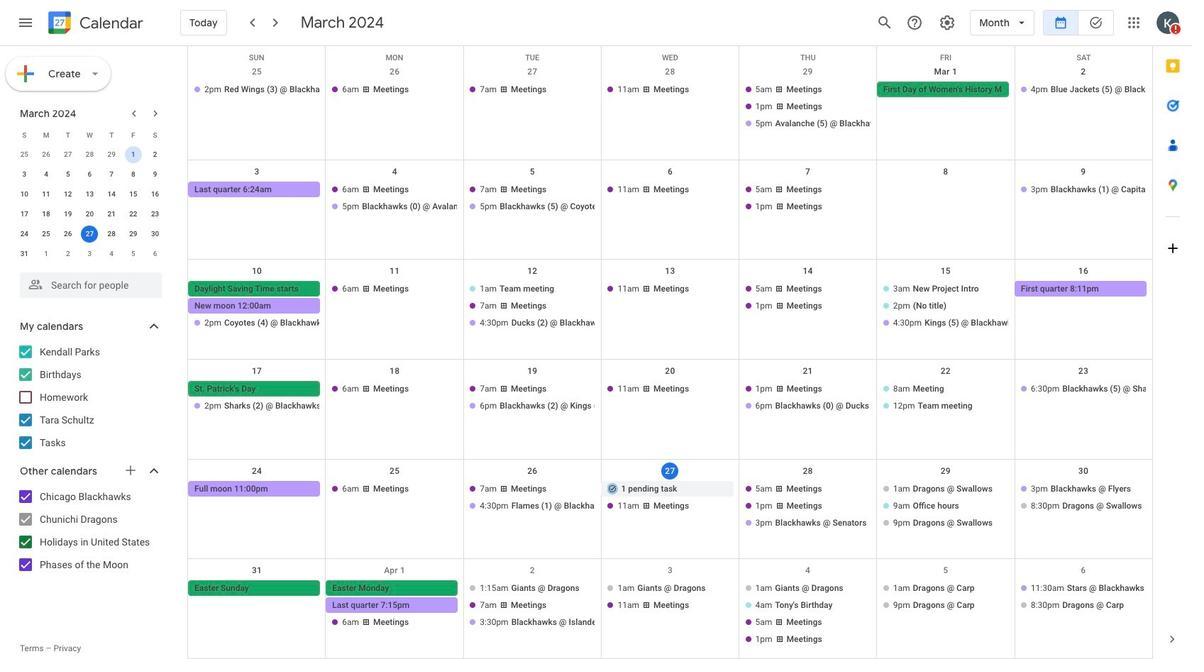 Task type: describe. For each thing, give the bounding box(es) containing it.
15 element
[[125, 186, 142, 203]]

my calendars list
[[3, 341, 176, 454]]

18 element
[[38, 206, 55, 223]]

2 element
[[147, 146, 164, 163]]

5 element
[[59, 166, 76, 183]]

13 element
[[81, 186, 98, 203]]

20 element
[[81, 206, 98, 223]]

april 5 element
[[125, 246, 142, 263]]

3 element
[[16, 166, 33, 183]]

april 3 element
[[81, 246, 98, 263]]

april 2 element
[[59, 246, 76, 263]]

calendar element
[[45, 9, 143, 40]]

16 element
[[147, 186, 164, 203]]

19 element
[[59, 206, 76, 223]]

26 element
[[59, 226, 76, 243]]

30 element
[[147, 226, 164, 243]]

main drawer image
[[17, 14, 34, 31]]

april 6 element
[[147, 246, 164, 263]]

Search for people text field
[[28, 273, 153, 298]]

27, today element
[[81, 226, 98, 243]]

8 element
[[125, 166, 142, 183]]

10 element
[[16, 186, 33, 203]]

29 element
[[125, 226, 142, 243]]

february 27 element
[[59, 146, 76, 163]]

6 element
[[81, 166, 98, 183]]

february 25 element
[[16, 146, 33, 163]]



Task type: vqa. For each thing, say whether or not it's contained in the screenshot.
Bulleted list icon
no



Task type: locate. For each thing, give the bounding box(es) containing it.
9 element
[[147, 166, 164, 183]]

22 element
[[125, 206, 142, 223]]

31 element
[[16, 246, 33, 263]]

heading
[[77, 15, 143, 32]]

heading inside 'calendar' element
[[77, 15, 143, 32]]

28 element
[[103, 226, 120, 243]]

april 1 element
[[38, 246, 55, 263]]

add other calendars image
[[123, 463, 138, 478]]

23 element
[[147, 206, 164, 223]]

march 2024 grid
[[13, 125, 166, 264]]

cell
[[739, 82, 877, 133], [122, 145, 144, 165], [326, 181, 464, 216], [464, 181, 601, 216], [739, 181, 877, 216], [877, 181, 1015, 216], [79, 224, 101, 244], [188, 281, 326, 332], [464, 281, 601, 332], [739, 281, 877, 332], [877, 281, 1015, 332], [188, 381, 326, 415], [464, 381, 601, 415], [739, 381, 877, 415], [877, 381, 1015, 415], [464, 481, 601, 532], [601, 481, 739, 532], [739, 481, 877, 532], [877, 481, 1015, 532], [1015, 481, 1152, 532], [326, 581, 464, 649], [464, 581, 601, 649], [601, 581, 739, 649], [739, 581, 877, 649], [877, 581, 1015, 649], [1015, 581, 1152, 649]]

row group
[[13, 145, 166, 264]]

1 element
[[125, 146, 142, 163]]

11 element
[[38, 186, 55, 203]]

other calendars list
[[3, 485, 176, 576]]

4 element
[[38, 166, 55, 183]]

24 element
[[16, 226, 33, 243]]

tab list
[[1153, 46, 1192, 620]]

february 29 element
[[103, 146, 120, 163]]

17 element
[[16, 206, 33, 223]]

april 4 element
[[103, 246, 120, 263]]

row
[[188, 46, 1152, 62], [188, 60, 1152, 160], [13, 125, 166, 145], [13, 145, 166, 165], [188, 160, 1152, 260], [13, 165, 166, 185], [13, 185, 166, 204], [13, 204, 166, 224], [13, 224, 166, 244], [13, 244, 166, 264], [188, 260, 1152, 360], [188, 360, 1152, 460], [188, 460, 1152, 559], [188, 559, 1152, 659]]

21 element
[[103, 206, 120, 223]]

14 element
[[103, 186, 120, 203]]

25 element
[[38, 226, 55, 243]]

12 element
[[59, 186, 76, 203]]

None search field
[[0, 267, 176, 298]]

grid
[[187, 46, 1152, 659]]

7 element
[[103, 166, 120, 183]]

february 26 element
[[38, 146, 55, 163]]

february 28 element
[[81, 146, 98, 163]]



